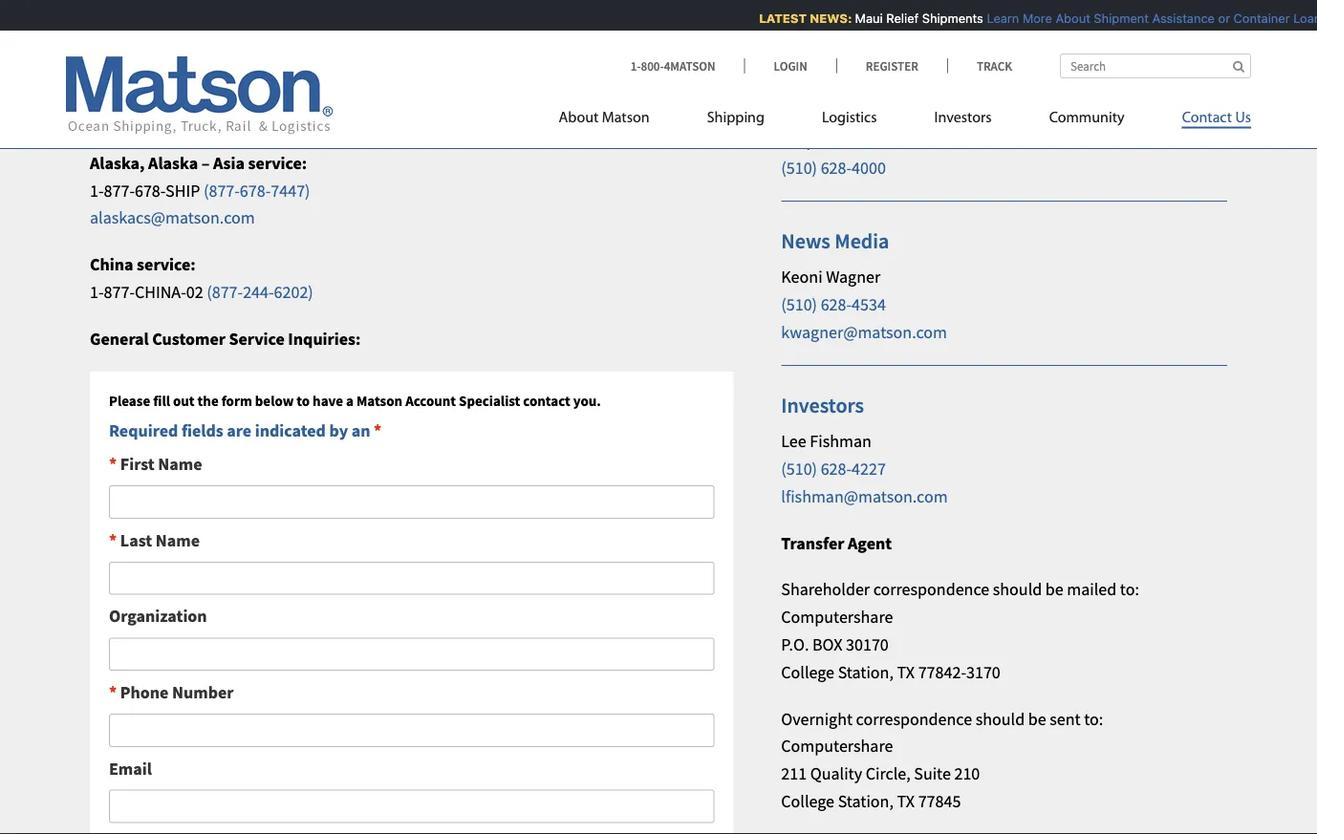 Task type: describe. For each thing, give the bounding box(es) containing it.
fishman
[[810, 430, 872, 452]]

blue matson logo with ocean, shipping, truck, rail and logistics written beneath it. image
[[66, 56, 334, 135]]

about matson link
[[559, 101, 678, 140]]

corporate
[[781, 130, 853, 151]]

service: inside hawaii, guam, micronesia service: 1-800-4matson (800-462-8766) customerservice@matson.com
[[290, 50, 349, 72]]

customerservice@matson.com
[[90, 105, 312, 127]]

please
[[109, 392, 150, 410]]

lfishman@matson.com
[[781, 486, 948, 507]]

* for last name
[[109, 529, 117, 551]]

indicated
[[255, 420, 326, 441]]

a
[[346, 392, 354, 410]]

customerservice@matson.com link
[[90, 105, 312, 127]]

station, inside overnight correspondence should be sent to: computershare 211 quality circle, suite 210 college station, tx 77845
[[838, 791, 894, 812]]

correspondence for 30170
[[873, 579, 989, 600]]

keoni
[[781, 266, 823, 288]]

or
[[1213, 11, 1225, 25]]

–
[[201, 152, 210, 173]]

email
[[109, 758, 152, 779]]

micronesia
[[204, 50, 286, 72]]

keoni wagner (510) 628-4534 kwagner@matson.com
[[781, 266, 947, 343]]

Organization text field
[[109, 638, 714, 671]]

box
[[812, 634, 843, 655]]

6202)
[[274, 281, 313, 303]]

2 678- from the left
[[240, 180, 271, 201]]

to: for shareholder correspondence should be mailed to: computershare p.o. box 30170 college station, tx 77842-3170
[[1120, 579, 1139, 600]]

462-
[[244, 78, 275, 99]]

4534
[[852, 294, 886, 315]]

china service: 1-877-china-02 (877-244-6202)
[[90, 254, 313, 303]]

should for sent
[[976, 708, 1025, 730]]

the
[[197, 392, 219, 410]]

(877- inside alaska, alaska – asia service: 1-877-678-ship (877-678-7447) alaskacs@matson.com
[[204, 180, 240, 201]]

1- inside alaska, alaska – asia service: 1-877-678-ship (877-678-7447) alaskacs@matson.com
[[90, 180, 104, 201]]

kwagner@matson.com link
[[781, 321, 947, 343]]

name for * last name
[[156, 529, 200, 551]]

3170
[[966, 661, 1001, 683]]

register link
[[836, 58, 947, 74]]

1-800-4matson link
[[630, 58, 744, 74]]

ship
[[165, 180, 200, 201]]

(877-678-7447) link
[[204, 180, 310, 201]]

transfer
[[781, 532, 844, 554]]

877- inside china service: 1-877-china-02 (877-244-6202)
[[104, 281, 135, 303]]

first
[[120, 453, 155, 475]]

track
[[977, 58, 1012, 74]]

office
[[857, 130, 898, 151]]

shipping
[[707, 110, 765, 126]]

be for mailed
[[1046, 579, 1064, 600]]

alaskacs@matson.com link
[[90, 207, 255, 229]]

* for first name
[[109, 453, 117, 475]]

628- for 4000
[[821, 157, 852, 179]]

shipments
[[917, 11, 978, 25]]

general customer service inquiries:
[[90, 328, 361, 349]]

by
[[329, 420, 348, 441]]

container
[[1228, 11, 1285, 25]]

register
[[866, 58, 918, 74]]

news
[[781, 228, 830, 254]]

about inside about matson link
[[559, 110, 599, 126]]

assistance
[[1147, 11, 1210, 25]]

p.o.
[[781, 634, 809, 655]]

* first name
[[109, 453, 202, 475]]

be for sent
[[1028, 708, 1046, 730]]

learn
[[982, 11, 1014, 25]]

77842-
[[918, 661, 966, 683]]

30170
[[846, 634, 889, 655]]

quality
[[810, 763, 862, 785]]

0 vertical spatial 800-
[[641, 58, 664, 74]]

investors link
[[906, 101, 1020, 140]]

shareholder
[[781, 579, 870, 600]]

login
[[774, 58, 807, 74]]

suite
[[914, 763, 951, 785]]

form
[[221, 392, 252, 410]]

account
[[405, 392, 456, 410]]

china
[[90, 254, 133, 275]]

computershare for box
[[781, 606, 893, 628]]

you.
[[573, 392, 601, 410]]

alaska
[[148, 152, 198, 173]]

required fields are indicated by an *
[[109, 420, 382, 441]]

college inside overnight correspondence should be sent to: computershare 211 quality circle, suite 210 college station, tx 77845
[[781, 791, 834, 812]]

login link
[[744, 58, 836, 74]]

(510) 628-4227 link
[[781, 458, 886, 480]]

mailed
[[1067, 579, 1117, 600]]

hawaii, guam, micronesia service: 1-800-4matson (800-462-8766) customerservice@matson.com
[[90, 50, 349, 127]]

us
[[1235, 110, 1251, 126]]

search image
[[1233, 60, 1244, 72]]

lee fishman (510) 628-4227 lfishman@matson.com
[[781, 430, 948, 507]]

latest
[[754, 11, 802, 25]]

correspondence for circle,
[[856, 708, 972, 730]]

fill
[[153, 392, 170, 410]]

phone
[[120, 682, 169, 703]]

to: for overnight correspondence should be sent to: computershare 211 quality circle, suite 210 college station, tx 77845
[[1084, 708, 1103, 730]]

877- inside alaska, alaska – asia service: 1-877-678-ship (877-678-7447) alaskacs@matson.com
[[104, 180, 135, 201]]

general for customer
[[90, 328, 149, 349]]

transfer agent
[[781, 532, 892, 554]]

0 horizontal spatial investors
[[781, 392, 864, 418]]

number
[[172, 682, 234, 703]]

contact us
[[1182, 110, 1251, 126]]

244-
[[243, 281, 274, 303]]

hawaii,
[[90, 50, 147, 72]]

college inside shareholder correspondence should be mailed to: computershare p.o. box 30170 college station, tx 77842-3170
[[781, 661, 834, 683]]

last
[[120, 529, 152, 551]]

* phone number
[[109, 682, 234, 703]]

shipment
[[1089, 11, 1144, 25]]

(510) 628-4000 link
[[781, 157, 886, 179]]

news media
[[781, 228, 889, 254]]

customer
[[864, 96, 935, 118]]

628- for 4227
[[821, 458, 852, 480]]

are
[[227, 420, 252, 441]]



Task type: locate. For each thing, give the bounding box(es) containing it.
community
[[1049, 110, 1125, 126]]

correspondence
[[873, 579, 989, 600], [856, 708, 972, 730]]

1 628- from the top
[[821, 157, 852, 179]]

service: inside china service: 1-877-china-02 (877-244-6202)
[[137, 254, 196, 275]]

service
[[181, 12, 247, 38], [229, 328, 285, 349]]

top menu navigation
[[559, 101, 1251, 140]]

800-
[[641, 58, 664, 74], [104, 78, 135, 99]]

1 vertical spatial name
[[156, 529, 200, 551]]

0 vertical spatial correspondence
[[873, 579, 989, 600]]

0 vertical spatial station,
[[838, 661, 894, 683]]

(510) 628-4534 link
[[781, 294, 886, 315]]

1 horizontal spatial about
[[1051, 11, 1085, 25]]

0 vertical spatial to:
[[1120, 579, 1139, 600]]

general inside general information (excluding customer service inquiries)
[[781, 61, 851, 87]]

7447)
[[271, 180, 310, 201]]

be left mailed
[[1046, 579, 1064, 600]]

please fill out the form below to have a matson account specialist contact you.
[[109, 392, 601, 410]]

computershare up quality on the bottom right of the page
[[781, 736, 893, 757]]

2 877- from the top
[[104, 281, 135, 303]]

628- inside corporate office (510) 628-4000
[[821, 157, 852, 179]]

contact us link
[[1153, 101, 1251, 140]]

1 horizontal spatial investors
[[934, 110, 992, 126]]

computershare inside shareholder correspondence should be mailed to: computershare p.o. box 30170 college station, tx 77842-3170
[[781, 606, 893, 628]]

to
[[297, 392, 310, 410]]

877- down "alaska,"
[[104, 180, 135, 201]]

1 vertical spatial 877-
[[104, 281, 135, 303]]

shipping link
[[678, 101, 793, 140]]

2 vertical spatial 628-
[[821, 458, 852, 480]]

learn more about shipment assistance or container loans link
[[982, 11, 1317, 25]]

210
[[954, 763, 980, 785]]

matson down "1-800-4matson"
[[602, 110, 650, 126]]

(510) for keoni
[[781, 294, 817, 315]]

1 horizontal spatial general
[[781, 61, 851, 87]]

2 college from the top
[[781, 791, 834, 812]]

more
[[1018, 11, 1047, 25]]

service:
[[290, 50, 349, 72], [248, 152, 307, 173], [137, 254, 196, 275]]

1- down the china
[[90, 281, 104, 303]]

be left sent on the right of the page
[[1028, 708, 1046, 730]]

1 vertical spatial matson
[[356, 392, 403, 410]]

organization
[[109, 606, 207, 627]]

2 station, from the top
[[838, 791, 894, 812]]

0 vertical spatial customer
[[90, 12, 177, 38]]

about matson
[[559, 110, 650, 126]]

628- inside lee fishman (510) 628-4227 lfishman@matson.com
[[821, 458, 852, 480]]

(877-244-6202) link
[[207, 281, 313, 303]]

maui
[[850, 11, 878, 25]]

1 877- from the top
[[104, 180, 135, 201]]

3 (510) from the top
[[781, 458, 817, 480]]

customer service center
[[90, 12, 312, 38]]

(510) inside corporate office (510) 628-4000
[[781, 157, 817, 179]]

1- inside china service: 1-877-china-02 (877-244-6202)
[[90, 281, 104, 303]]

1 vertical spatial service:
[[248, 152, 307, 173]]

required
[[109, 420, 178, 441]]

(510) down keoni
[[781, 294, 817, 315]]

news:
[[805, 11, 847, 25]]

(510) for corporate
[[781, 157, 817, 179]]

0 vertical spatial tx
[[897, 661, 915, 683]]

1 vertical spatial (877-
[[207, 281, 243, 303]]

station, down circle,
[[838, 791, 894, 812]]

be
[[1046, 579, 1064, 600], [1028, 708, 1046, 730]]

should down 3170
[[976, 708, 1025, 730]]

relief
[[881, 11, 914, 25]]

1 station, from the top
[[838, 661, 894, 683]]

800- down hawaii,
[[104, 78, 135, 99]]

0 horizontal spatial 678-
[[135, 180, 165, 201]]

1 vertical spatial to:
[[1084, 708, 1103, 730]]

628- down wagner
[[821, 294, 852, 315]]

alaska,
[[90, 152, 145, 173]]

1 vertical spatial be
[[1028, 708, 1046, 730]]

2 628- from the top
[[821, 294, 852, 315]]

customer down 02
[[152, 328, 226, 349]]

an
[[351, 420, 370, 441]]

name for * first name
[[158, 453, 202, 475]]

(excluding
[[781, 96, 861, 118]]

correspondence down 77842-
[[856, 708, 972, 730]]

4227
[[852, 458, 886, 480]]

(877- down 'asia'
[[204, 180, 240, 201]]

1 vertical spatial station,
[[838, 791, 894, 812]]

tx left 77842-
[[897, 661, 915, 683]]

be inside overnight correspondence should be sent to: computershare 211 quality circle, suite 210 college station, tx 77845
[[1028, 708, 1046, 730]]

service: up the '7447)'
[[248, 152, 307, 173]]

loans
[[1288, 11, 1317, 25]]

should inside shareholder correspondence should be mailed to: computershare p.o. box 30170 college station, tx 77842-3170
[[993, 579, 1042, 600]]

to: inside shareholder correspondence should be mailed to: computershare p.o. box 30170 college station, tx 77842-3170
[[1120, 579, 1139, 600]]

1 (510) from the top
[[781, 157, 817, 179]]

circle,
[[866, 763, 911, 785]]

fields
[[182, 420, 223, 441]]

correspondence inside shareholder correspondence should be mailed to: computershare p.o. box 30170 college station, tx 77842-3170
[[873, 579, 989, 600]]

0 horizontal spatial 800-
[[104, 78, 135, 99]]

628- down fishman
[[821, 458, 852, 480]]

logistics link
[[793, 101, 906, 140]]

inquiries)
[[996, 96, 1069, 118]]

matson right a
[[356, 392, 403, 410]]

1 vertical spatial 800-
[[104, 78, 135, 99]]

Search search field
[[1060, 54, 1251, 78]]

0 vertical spatial 877-
[[104, 180, 135, 201]]

china-
[[135, 281, 186, 303]]

lee
[[781, 430, 806, 452]]

2 computershare from the top
[[781, 736, 893, 757]]

wagner
[[826, 266, 881, 288]]

1 horizontal spatial 800-
[[641, 58, 664, 74]]

0 horizontal spatial general
[[90, 328, 149, 349]]

1 vertical spatial investors
[[781, 392, 864, 418]]

* right an
[[374, 420, 382, 441]]

kwagner@matson.com
[[781, 321, 947, 343]]

sent
[[1050, 708, 1081, 730]]

628- inside keoni wagner (510) 628-4534 kwagner@matson.com
[[821, 294, 852, 315]]

* for phone number
[[109, 682, 117, 703]]

(510) down 'corporate'
[[781, 157, 817, 179]]

1 college from the top
[[781, 661, 834, 683]]

* left last at the bottom left
[[109, 529, 117, 551]]

1 678- from the left
[[135, 180, 165, 201]]

contact
[[1182, 110, 1232, 126]]

2 (510) from the top
[[781, 294, 817, 315]]

service up micronesia
[[181, 12, 247, 38]]

02
[[186, 281, 203, 303]]

overnight
[[781, 708, 853, 730]]

(510) inside lee fishman (510) 628-4227 lfishman@matson.com
[[781, 458, 817, 480]]

service down 244-
[[229, 328, 285, 349]]

agent
[[848, 532, 892, 554]]

1-800-4matson
[[630, 58, 715, 74]]

8766)
[[275, 78, 315, 99]]

1 vertical spatial should
[[976, 708, 1025, 730]]

specialist
[[459, 392, 520, 410]]

1 horizontal spatial matson
[[602, 110, 650, 126]]

to: inside overnight correspondence should be sent to: computershare 211 quality circle, suite 210 college station, tx 77845
[[1084, 708, 1103, 730]]

general up the (excluding
[[781, 61, 851, 87]]

Commodity Description text field
[[109, 790, 714, 823]]

service: up 8766)
[[290, 50, 349, 72]]

1 vertical spatial 4matson
[[135, 78, 205, 99]]

1 horizontal spatial to:
[[1120, 579, 1139, 600]]

0 horizontal spatial about
[[559, 110, 599, 126]]

overnight correspondence should be sent to: computershare 211 quality circle, suite 210 college station, tx 77845
[[781, 708, 1103, 812]]

should left mailed
[[993, 579, 1042, 600]]

1 computershare from the top
[[781, 606, 893, 628]]

0 vertical spatial about
[[1051, 11, 1085, 25]]

2 tx from the top
[[897, 791, 915, 812]]

1 horizontal spatial 4matson
[[664, 58, 715, 74]]

877- down the china
[[104, 281, 135, 303]]

1 vertical spatial customer
[[152, 328, 226, 349]]

77845
[[918, 791, 961, 812]]

1 vertical spatial 628-
[[821, 294, 852, 315]]

1 horizontal spatial 678-
[[240, 180, 271, 201]]

(510) down the lee
[[781, 458, 817, 480]]

contact
[[523, 392, 570, 410]]

0 vertical spatial name
[[158, 453, 202, 475]]

(877- inside china service: 1-877-china-02 (877-244-6202)
[[207, 281, 243, 303]]

678- down 'asia'
[[240, 180, 271, 201]]

service
[[939, 96, 993, 118]]

0 vertical spatial 628-
[[821, 157, 852, 179]]

1 vertical spatial correspondence
[[856, 708, 972, 730]]

corporate office (510) 628-4000
[[781, 130, 898, 179]]

station,
[[838, 661, 894, 683], [838, 791, 894, 812]]

2 vertical spatial service:
[[137, 254, 196, 275]]

information
[[856, 61, 964, 87]]

0 horizontal spatial 4matson
[[135, 78, 205, 99]]

0 vertical spatial service
[[181, 12, 247, 38]]

computershare inside overnight correspondence should be sent to: computershare 211 quality circle, suite 210 college station, tx 77845
[[781, 736, 893, 757]]

computershare for quality
[[781, 736, 893, 757]]

service: inside alaska, alaska – asia service: 1-877-678-ship (877-678-7447) alaskacs@matson.com
[[248, 152, 307, 173]]

1 vertical spatial (510)
[[781, 294, 817, 315]]

0 horizontal spatial to:
[[1084, 708, 1103, 730]]

should inside overnight correspondence should be sent to: computershare 211 quality circle, suite 210 college station, tx 77845
[[976, 708, 1025, 730]]

investors up fishman
[[781, 392, 864, 418]]

tx inside overnight correspondence should be sent to: computershare 211 quality circle, suite 210 college station, tx 77845
[[897, 791, 915, 812]]

0 vertical spatial general
[[781, 61, 851, 87]]

0 horizontal spatial matson
[[356, 392, 403, 410]]

1 vertical spatial service
[[229, 328, 285, 349]]

community link
[[1020, 101, 1153, 140]]

out
[[173, 392, 195, 410]]

1 vertical spatial general
[[90, 328, 149, 349]]

1 vertical spatial college
[[781, 791, 834, 812]]

station, down "30170"
[[838, 661, 894, 683]]

* left phone
[[109, 682, 117, 703]]

0 vertical spatial computershare
[[781, 606, 893, 628]]

628- down 'corporate'
[[821, 157, 852, 179]]

800- inside hawaii, guam, micronesia service: 1-800-4matson (800-462-8766) customerservice@matson.com
[[104, 78, 135, 99]]

None text field
[[109, 714, 714, 747]]

track link
[[947, 58, 1012, 74]]

investors inside top menu navigation
[[934, 110, 992, 126]]

tx
[[897, 661, 915, 683], [897, 791, 915, 812]]

general down china-
[[90, 328, 149, 349]]

center
[[252, 12, 312, 38]]

(877- right 02
[[207, 281, 243, 303]]

(510) inside keoni wagner (510) 628-4534 kwagner@matson.com
[[781, 294, 817, 315]]

4matson down the guam,
[[135, 78, 205, 99]]

4matson up 'shipping'
[[664, 58, 715, 74]]

0 vertical spatial service:
[[290, 50, 349, 72]]

correspondence inside overnight correspondence should be sent to: computershare 211 quality circle, suite 210 college station, tx 77845
[[856, 708, 972, 730]]

1- down "alaska,"
[[90, 180, 104, 201]]

about
[[1051, 11, 1085, 25], [559, 110, 599, 126]]

1- up about matson link
[[630, 58, 641, 74]]

to: right mailed
[[1120, 579, 1139, 600]]

678- up alaskacs@matson.com
[[135, 180, 165, 201]]

tx down circle,
[[897, 791, 915, 812]]

3 628- from the top
[[821, 458, 852, 480]]

to: right sent on the right of the page
[[1084, 708, 1103, 730]]

0 vertical spatial be
[[1046, 579, 1064, 600]]

asia
[[213, 152, 245, 173]]

1- inside hawaii, guam, micronesia service: 1-800-4matson (800-462-8766) customerservice@matson.com
[[90, 78, 104, 99]]

name right last at the bottom left
[[156, 529, 200, 551]]

0 vertical spatial (877-
[[204, 180, 240, 201]]

0 vertical spatial college
[[781, 661, 834, 683]]

1- down hawaii,
[[90, 78, 104, 99]]

1 vertical spatial about
[[559, 110, 599, 126]]

college
[[781, 661, 834, 683], [781, 791, 834, 812]]

None search field
[[1060, 54, 1251, 78]]

628- for 4534
[[821, 294, 852, 315]]

alaska, alaska – asia service: 1-877-678-ship (877-678-7447) alaskacs@matson.com
[[90, 152, 310, 229]]

computershare up the box
[[781, 606, 893, 628]]

2 vertical spatial (510)
[[781, 458, 817, 480]]

customer up hawaii,
[[90, 12, 177, 38]]

(510) for lee
[[781, 458, 817, 480]]

0 vertical spatial 4matson
[[664, 58, 715, 74]]

matson inside top menu navigation
[[602, 110, 650, 126]]

service: up china-
[[137, 254, 196, 275]]

0 vertical spatial should
[[993, 579, 1042, 600]]

to:
[[1120, 579, 1139, 600], [1084, 708, 1103, 730]]

name down fields
[[158, 453, 202, 475]]

1 vertical spatial tx
[[897, 791, 915, 812]]

be inside shareholder correspondence should be mailed to: computershare p.o. box 30170 college station, tx 77842-3170
[[1046, 579, 1064, 600]]

0 vertical spatial (510)
[[781, 157, 817, 179]]

general information (excluding customer service inquiries)
[[781, 61, 1069, 118]]

None text field
[[109, 486, 714, 519], [109, 562, 714, 595], [109, 486, 714, 519], [109, 562, 714, 595]]

media
[[835, 228, 889, 254]]

college down p.o.
[[781, 661, 834, 683]]

tx inside shareholder correspondence should be mailed to: computershare p.o. box 30170 college station, tx 77842-3170
[[897, 661, 915, 683]]

800- up about matson link
[[641, 58, 664, 74]]

0 vertical spatial matson
[[602, 110, 650, 126]]

1 vertical spatial computershare
[[781, 736, 893, 757]]

* left first
[[109, 453, 117, 475]]

customer
[[90, 12, 177, 38], [152, 328, 226, 349]]

(877-
[[204, 180, 240, 201], [207, 281, 243, 303]]

211
[[781, 763, 807, 785]]

station, inside shareholder correspondence should be mailed to: computershare p.o. box 30170 college station, tx 77842-3170
[[838, 661, 894, 683]]

1 tx from the top
[[897, 661, 915, 683]]

investors down track link
[[934, 110, 992, 126]]

correspondence down the agent
[[873, 579, 989, 600]]

general for information
[[781, 61, 851, 87]]

0 vertical spatial investors
[[934, 110, 992, 126]]

college down 211
[[781, 791, 834, 812]]

* last name
[[109, 529, 200, 551]]

should for mailed
[[993, 579, 1042, 600]]

4matson inside hawaii, guam, micronesia service: 1-800-4matson (800-462-8766) customerservice@matson.com
[[135, 78, 205, 99]]



Task type: vqa. For each thing, say whether or not it's contained in the screenshot.
Latest News: Maui Relief Shipments Learn More About Shipment Assistance Or Container Loans
yes



